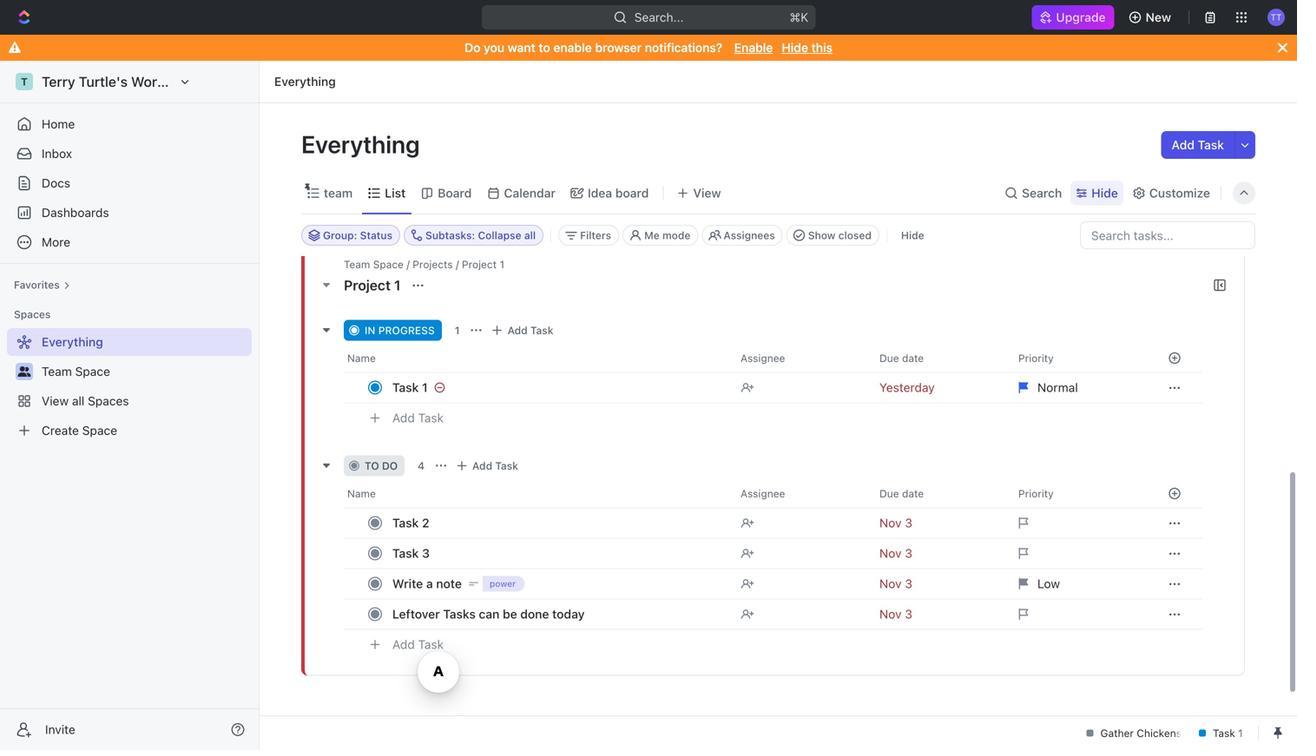 Task type: vqa. For each thing, say whether or not it's contained in the screenshot.
Close icon at bottom left
no



Task type: locate. For each thing, give the bounding box(es) containing it.
hide left this at top right
[[782, 40, 809, 55]]

add task up customize
[[1172, 138, 1225, 152]]

1 due from the top
[[880, 352, 900, 364]]

0 horizontal spatial hide
[[782, 40, 809, 55]]

do
[[465, 40, 481, 55]]

browser
[[595, 40, 642, 55]]

terry
[[42, 73, 75, 90]]

home
[[42, 117, 75, 131]]

1 vertical spatial priority button
[[1008, 480, 1147, 508]]

1 horizontal spatial hide
[[902, 229, 925, 241]]

show closed
[[808, 229, 872, 241]]

0 vertical spatial name button
[[344, 344, 731, 372]]

hide button
[[895, 225, 932, 246]]

team space
[[42, 364, 110, 379]]

search
[[1022, 186, 1062, 200]]

2 due date from the top
[[880, 488, 924, 500]]

idea board link
[[584, 181, 649, 205]]

view inside view button
[[694, 186, 721, 200]]

projects
[[413, 258, 453, 271]]

group:
[[323, 229, 357, 241]]

view inside view all spaces link
[[42, 394, 69, 408]]

create
[[42, 423, 79, 438]]

1 vertical spatial assignee
[[741, 488, 786, 500]]

1 vertical spatial date
[[902, 488, 924, 500]]

1 vertical spatial to
[[365, 460, 379, 472]]

view up assignees button
[[694, 186, 721, 200]]

space up view all spaces
[[75, 364, 110, 379]]

1 vertical spatial hide
[[1092, 186, 1119, 200]]

priority for 4
[[1019, 488, 1054, 500]]

customize
[[1150, 186, 1211, 200]]

calendar link
[[501, 181, 556, 205]]

due date button
[[869, 344, 1008, 372], [869, 480, 1008, 508]]

board
[[616, 186, 649, 200]]

name button up ‎task 2 link
[[344, 480, 731, 508]]

space up project 1
[[373, 258, 404, 271]]

2 assignee from the top
[[741, 488, 786, 500]]

view all spaces link
[[7, 387, 248, 415]]

add task down leftover
[[393, 638, 444, 652]]

assignee button for 1
[[731, 344, 869, 372]]

board link
[[434, 181, 472, 205]]

1 date from the top
[[902, 352, 924, 364]]

1 due date button from the top
[[869, 344, 1008, 372]]

project up in
[[344, 277, 391, 294]]

0 vertical spatial space
[[373, 258, 404, 271]]

2 name button from the top
[[344, 480, 731, 508]]

spaces up create space 'link' on the left bottom of page
[[88, 394, 129, 408]]

1 horizontal spatial spaces
[[88, 394, 129, 408]]

0 vertical spatial team
[[344, 258, 370, 271]]

1 vertical spatial view
[[42, 394, 69, 408]]

0 vertical spatial due
[[880, 352, 900, 364]]

1 name button from the top
[[344, 344, 731, 372]]

0 horizontal spatial project
[[344, 277, 391, 294]]

name button for 1
[[344, 344, 731, 372]]

space for team space
[[75, 364, 110, 379]]

1 vertical spatial ‎task
[[393, 516, 419, 530]]

0 horizontal spatial all
[[72, 394, 84, 408]]

notifications?
[[645, 40, 723, 55]]

create space
[[42, 423, 117, 438]]

0 horizontal spatial team
[[42, 364, 72, 379]]

enable
[[735, 40, 773, 55]]

team inside team space link
[[42, 364, 72, 379]]

name down to do
[[347, 488, 376, 500]]

/ left the projects
[[407, 258, 410, 271]]

tree inside sidebar navigation
[[7, 328, 252, 445]]

team right user group image at the left of page
[[42, 364, 72, 379]]

assignees
[[724, 229, 775, 241]]

spaces down favorites
[[14, 308, 51, 321]]

1 priority from the top
[[1019, 352, 1054, 364]]

assignee for 1
[[741, 352, 786, 364]]

to
[[539, 40, 551, 55], [365, 460, 379, 472]]

create space link
[[7, 417, 248, 445]]

0 vertical spatial everything link
[[270, 71, 340, 92]]

2 / from the left
[[456, 258, 459, 271]]

collapse
[[478, 229, 522, 241]]

0 vertical spatial priority button
[[1008, 344, 1147, 372]]

hide right "search"
[[1092, 186, 1119, 200]]

add task button up customize
[[1162, 131, 1235, 159]]

all inside tree
[[72, 394, 84, 408]]

1 name from the top
[[347, 352, 376, 364]]

board
[[438, 186, 472, 200]]

sidebar navigation
[[0, 61, 263, 750]]

1 assignee button from the top
[[731, 344, 869, 372]]

2 vertical spatial space
[[82, 423, 117, 438]]

to right the want
[[539, 40, 551, 55]]

assignee
[[741, 352, 786, 364], [741, 488, 786, 500]]

2 horizontal spatial hide
[[1092, 186, 1119, 200]]

1 assignee from the top
[[741, 352, 786, 364]]

1 horizontal spatial to
[[539, 40, 551, 55]]

idea board
[[588, 186, 649, 200]]

space for create space
[[82, 423, 117, 438]]

0 vertical spatial priority
[[1019, 352, 1054, 364]]

0 vertical spatial due date
[[880, 352, 924, 364]]

team up project 1
[[344, 258, 370, 271]]

to left do
[[365, 460, 379, 472]]

1 vertical spatial project
[[344, 277, 391, 294]]

subtasks:
[[426, 229, 475, 241]]

0 horizontal spatial view
[[42, 394, 69, 408]]

task up ‎task 2 link
[[495, 460, 519, 472]]

team space link
[[42, 358, 248, 386]]

filters button
[[559, 225, 619, 246]]

0 horizontal spatial spaces
[[14, 308, 51, 321]]

‎task left 2
[[393, 516, 419, 530]]

list link
[[382, 181, 406, 205]]

name
[[347, 352, 376, 364], [347, 488, 376, 500]]

1 vertical spatial due date button
[[869, 480, 1008, 508]]

1 vertical spatial all
[[72, 394, 84, 408]]

2 due from the top
[[880, 488, 900, 500]]

all right "collapse" at the left
[[525, 229, 536, 241]]

1 ‎task from the top
[[393, 380, 419, 395]]

space inside 'link'
[[82, 423, 117, 438]]

name button for 4
[[344, 480, 731, 508]]

1 vertical spatial priority
[[1019, 488, 1054, 500]]

add up the ‎task 1 link
[[508, 324, 528, 337]]

1 down "collapse" at the left
[[500, 258, 505, 271]]

1 horizontal spatial all
[[525, 229, 536, 241]]

team
[[344, 258, 370, 271], [42, 364, 72, 379]]

turtle's
[[79, 73, 128, 90]]

0 vertical spatial project
[[462, 258, 497, 271]]

tree
[[7, 328, 252, 445]]

‎task for ‎task 1
[[393, 380, 419, 395]]

1 vertical spatial due
[[880, 488, 900, 500]]

name for to do
[[347, 488, 376, 500]]

add task for add task button below ‎task 1
[[393, 411, 444, 425]]

add
[[1172, 138, 1195, 152], [508, 324, 528, 337], [393, 411, 415, 425], [473, 460, 493, 472], [393, 638, 415, 652]]

1 vertical spatial name
[[347, 488, 376, 500]]

can
[[479, 607, 500, 621]]

1 vertical spatial assignee button
[[731, 480, 869, 508]]

1
[[500, 258, 505, 271], [394, 277, 401, 294], [455, 324, 460, 337], [422, 380, 428, 395]]

0 vertical spatial name
[[347, 352, 376, 364]]

team
[[324, 186, 353, 200]]

1 vertical spatial due date
[[880, 488, 924, 500]]

/ right the projects
[[456, 258, 459, 271]]

add for add task button above customize
[[1172, 138, 1195, 152]]

0 vertical spatial assignee button
[[731, 344, 869, 372]]

1 horizontal spatial view
[[694, 186, 721, 200]]

favorites button
[[7, 274, 77, 295]]

task up the ‎task 1 link
[[531, 324, 554, 337]]

add down leftover
[[393, 638, 415, 652]]

‎task down progress
[[393, 380, 419, 395]]

2 date from the top
[[902, 488, 924, 500]]

project down subtasks: collapse all
[[462, 258, 497, 271]]

a
[[426, 577, 433, 591]]

add task down ‎task 1
[[393, 411, 444, 425]]

task 3
[[393, 546, 430, 561]]

all
[[525, 229, 536, 241], [72, 394, 84, 408]]

2 priority from the top
[[1019, 488, 1054, 500]]

assignee button
[[731, 344, 869, 372], [731, 480, 869, 508]]

everything link
[[270, 71, 340, 92], [7, 328, 248, 356]]

add up customize
[[1172, 138, 1195, 152]]

/
[[407, 258, 410, 271], [456, 258, 459, 271]]

0 vertical spatial everything
[[274, 74, 336, 89]]

0 vertical spatial ‎task
[[393, 380, 419, 395]]

2 priority button from the top
[[1008, 480, 1147, 508]]

priority button for 4
[[1008, 480, 1147, 508]]

2 vertical spatial hide
[[902, 229, 925, 241]]

view button
[[671, 173, 727, 214]]

hide
[[782, 40, 809, 55], [1092, 186, 1119, 200], [902, 229, 925, 241]]

customize button
[[1127, 181, 1216, 205]]

2 assignee button from the top
[[731, 480, 869, 508]]

0 vertical spatial assignee
[[741, 352, 786, 364]]

1 horizontal spatial project
[[462, 258, 497, 271]]

task down ‎task 1
[[418, 411, 444, 425]]

due date
[[880, 352, 924, 364], [880, 488, 924, 500]]

project
[[462, 258, 497, 271], [344, 277, 391, 294]]

name for in progress
[[347, 352, 376, 364]]

0 vertical spatial view
[[694, 186, 721, 200]]

enable
[[554, 40, 592, 55]]

2 name from the top
[[347, 488, 376, 500]]

task down leftover
[[418, 638, 444, 652]]

0 vertical spatial date
[[902, 352, 924, 364]]

0 vertical spatial to
[[539, 40, 551, 55]]

hide inside button
[[902, 229, 925, 241]]

1 vertical spatial team
[[42, 364, 72, 379]]

favorites
[[14, 279, 60, 291]]

name button up the ‎task 1 link
[[344, 344, 731, 372]]

docs
[[42, 176, 70, 190]]

show closed button
[[787, 225, 880, 246]]

date
[[902, 352, 924, 364], [902, 488, 924, 500]]

1 priority button from the top
[[1008, 344, 1147, 372]]

view up 'create'
[[42, 394, 69, 408]]

space for team space / projects / project 1
[[373, 258, 404, 271]]

add for add task button below ‎task 1
[[393, 411, 415, 425]]

all up the create space
[[72, 394, 84, 408]]

2
[[422, 516, 430, 530]]

due date for 1
[[880, 352, 924, 364]]

leftover tasks can be done today
[[393, 607, 585, 621]]

add down ‎task 1
[[393, 411, 415, 425]]

1 vertical spatial space
[[75, 364, 110, 379]]

1 horizontal spatial /
[[456, 258, 459, 271]]

tree containing everything
[[7, 328, 252, 445]]

do you want to enable browser notifications? enable hide this
[[465, 40, 833, 55]]

2 ‎task from the top
[[393, 516, 419, 530]]

task up customize
[[1198, 138, 1225, 152]]

‎task 1 link
[[388, 375, 727, 400]]

0 vertical spatial hide
[[782, 40, 809, 55]]

2 due date button from the top
[[869, 480, 1008, 508]]

leftover
[[393, 607, 440, 621]]

space down view all spaces
[[82, 423, 117, 438]]

inbox
[[42, 146, 72, 161]]

list
[[385, 186, 406, 200]]

0 vertical spatial due date button
[[869, 344, 1008, 372]]

2 vertical spatial everything
[[42, 335, 103, 349]]

0 horizontal spatial /
[[407, 258, 410, 271]]

hide inside dropdown button
[[1092, 186, 1119, 200]]

me
[[645, 229, 660, 241]]

1 vertical spatial name button
[[344, 480, 731, 508]]

name down in
[[347, 352, 376, 364]]

name button
[[344, 344, 731, 372], [344, 480, 731, 508]]

team for team space
[[42, 364, 72, 379]]

be
[[503, 607, 517, 621]]

hide right closed
[[902, 229, 925, 241]]

priority button for 1
[[1008, 344, 1147, 372]]

add task up the ‎task 1 link
[[508, 324, 554, 337]]

1 horizontal spatial team
[[344, 258, 370, 271]]

new button
[[1122, 3, 1182, 31]]

everything
[[274, 74, 336, 89], [301, 130, 425, 159], [42, 335, 103, 349]]

in
[[365, 324, 376, 337]]

0 horizontal spatial everything link
[[7, 328, 248, 356]]

1 due date from the top
[[880, 352, 924, 364]]

1 right progress
[[455, 324, 460, 337]]

due date button for 4
[[869, 480, 1008, 508]]



Task type: describe. For each thing, give the bounding box(es) containing it.
view all spaces
[[42, 394, 129, 408]]

to do
[[365, 460, 398, 472]]

me mode
[[645, 229, 691, 241]]

due for 1
[[880, 352, 900, 364]]

0 vertical spatial spaces
[[14, 308, 51, 321]]

add task button down leftover
[[385, 635, 451, 655]]

add task button up the ‎task 1 link
[[487, 320, 561, 341]]

assignee for 4
[[741, 488, 786, 500]]

due for 4
[[880, 488, 900, 500]]

1 / from the left
[[407, 258, 410, 271]]

done
[[521, 607, 549, 621]]

view button
[[671, 181, 727, 205]]

subtasks: collapse all
[[426, 229, 536, 241]]

upgrade link
[[1032, 5, 1115, 30]]

in progress
[[365, 324, 435, 337]]

0 vertical spatial all
[[525, 229, 536, 241]]

1 vertical spatial spaces
[[88, 394, 129, 408]]

view for view
[[694, 186, 721, 200]]

show
[[808, 229, 836, 241]]

add task for add task button underneath leftover
[[393, 638, 444, 652]]

today
[[553, 607, 585, 621]]

normal
[[1038, 380, 1079, 395]]

‎task 2
[[393, 516, 430, 530]]

tt button
[[1263, 3, 1291, 31]]

task 3 link
[[388, 541, 727, 566]]

priority for 1
[[1019, 352, 1054, 364]]

new
[[1146, 10, 1172, 24]]

terry turtle's workspace, , element
[[16, 73, 33, 90]]

filters
[[580, 229, 612, 241]]

this
[[812, 40, 833, 55]]

leftover tasks can be done today link
[[388, 602, 727, 627]]

workspace
[[131, 73, 203, 90]]

add task for add task button above customize
[[1172, 138, 1225, 152]]

date for 4
[[902, 488, 924, 500]]

4
[[418, 460, 425, 472]]

1 vertical spatial everything link
[[7, 328, 248, 356]]

dashboards link
[[7, 199, 252, 227]]

Search tasks... text field
[[1081, 222, 1255, 248]]

me mode button
[[623, 225, 699, 246]]

assignees button
[[702, 225, 783, 246]]

add task right 4
[[473, 460, 519, 472]]

1 vertical spatial everything
[[301, 130, 425, 159]]

team space / projects / project 1
[[344, 258, 505, 271]]

group: status
[[323, 229, 393, 241]]

power button
[[483, 575, 528, 595]]

hide button
[[1071, 181, 1124, 205]]

0 horizontal spatial to
[[365, 460, 379, 472]]

upgrade
[[1057, 10, 1106, 24]]

due date button for 1
[[869, 344, 1008, 372]]

write a note
[[393, 577, 462, 591]]

due date for 4
[[880, 488, 924, 500]]

write
[[393, 577, 423, 591]]

tasks
[[443, 607, 476, 621]]

everything inside tree
[[42, 335, 103, 349]]

assignee button for 4
[[731, 480, 869, 508]]

want
[[508, 40, 536, 55]]

search button
[[1000, 181, 1068, 205]]

t
[[21, 76, 28, 88]]

power
[[490, 579, 516, 589]]

low button
[[1008, 569, 1147, 600]]

terry turtle's workspace
[[42, 73, 203, 90]]

‎task for ‎task 2
[[393, 516, 419, 530]]

‎task 2 link
[[388, 511, 727, 536]]

1 down team space / projects / project 1
[[394, 277, 401, 294]]

team link
[[321, 181, 353, 205]]

more
[[42, 235, 70, 249]]

add for add task button underneath leftover
[[393, 638, 415, 652]]

task left 3
[[393, 546, 419, 561]]

invite
[[45, 723, 75, 737]]

3
[[422, 546, 430, 561]]

search...
[[635, 10, 684, 24]]

1 down progress
[[422, 380, 428, 395]]

calendar
[[504, 186, 556, 200]]

⌘k
[[790, 10, 809, 24]]

team for team space / projects / project 1
[[344, 258, 370, 271]]

add task button down ‎task 1
[[385, 408, 451, 429]]

closed
[[839, 229, 872, 241]]

status
[[360, 229, 393, 241]]

inbox link
[[7, 140, 252, 168]]

dashboards
[[42, 205, 109, 220]]

user group image
[[18, 367, 31, 377]]

normal button
[[1008, 372, 1147, 403]]

‎task 1
[[393, 380, 428, 395]]

low
[[1038, 577, 1061, 591]]

1 horizontal spatial everything link
[[270, 71, 340, 92]]

date for 1
[[902, 352, 924, 364]]

view for view all spaces
[[42, 394, 69, 408]]

tt
[[1271, 12, 1282, 22]]

add task button right 4
[[452, 456, 525, 476]]

add right 4
[[473, 460, 493, 472]]

idea
[[588, 186, 613, 200]]

progress
[[378, 324, 435, 337]]

you
[[484, 40, 505, 55]]

do
[[382, 460, 398, 472]]



